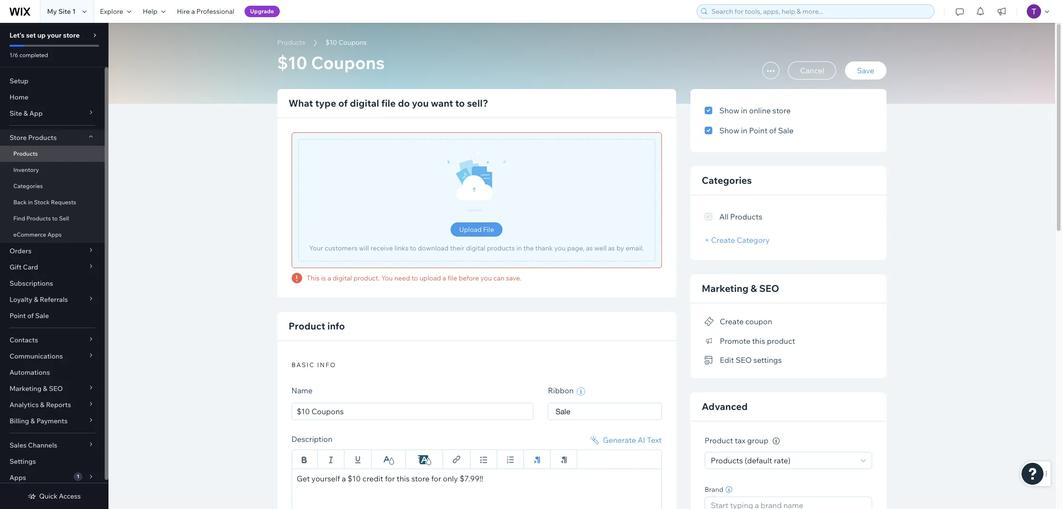 Task type: locate. For each thing, give the bounding box(es) containing it.
card
[[23, 263, 38, 271]]

help
[[143, 7, 158, 16]]

1 vertical spatial create
[[720, 317, 744, 326]]

set
[[26, 31, 36, 40]]

product left tax
[[705, 436, 734, 445]]

upload file
[[460, 225, 495, 234]]

1 vertical spatial coupons
[[311, 52, 385, 73]]

sale down show in online store
[[779, 126, 794, 135]]

0 vertical spatial this
[[753, 336, 766, 346]]

& inside billing & payments popup button
[[31, 417, 35, 425]]

what type of digital file do you want to sell?
[[289, 97, 489, 109]]

0 horizontal spatial this
[[397, 474, 410, 483]]

site & app
[[10, 109, 43, 118]]

0 horizontal spatial you
[[412, 97, 429, 109]]

1 vertical spatial this
[[397, 474, 410, 483]]

show left online
[[720, 106, 740, 115]]

promote image
[[705, 337, 715, 345]]

your customers will receive links to download their digital products in the thank you page, as well as by email.
[[309, 244, 645, 252]]

you left page,
[[555, 244, 566, 252]]

0 vertical spatial products link
[[273, 38, 310, 47]]

2 as from the left
[[609, 244, 616, 252]]

& left reports
[[40, 401, 45, 409]]

0 horizontal spatial seo
[[49, 384, 63, 393]]

to right the need
[[412, 274, 418, 282]]

0 vertical spatial store
[[63, 31, 80, 40]]

1 right the my
[[72, 7, 76, 16]]

products
[[277, 38, 306, 47], [28, 133, 57, 142], [13, 150, 38, 157], [731, 212, 763, 221], [26, 215, 51, 222], [711, 456, 744, 465]]

products inside popup button
[[28, 133, 57, 142]]

sale down ribbon at right
[[556, 407, 571, 416]]

gift card button
[[0, 259, 105, 275]]

subscriptions link
[[0, 275, 105, 291]]

show down show in online store
[[720, 126, 740, 135]]

1 vertical spatial apps
[[10, 473, 26, 482]]

basic info
[[292, 361, 336, 369]]

in down show in online store
[[742, 126, 748, 135]]

page,
[[568, 244, 585, 252]]

0 horizontal spatial marketing
[[10, 384, 42, 393]]

0 horizontal spatial of
[[27, 311, 34, 320]]

marketing & seo up create coupon button at the right of the page
[[702, 282, 780, 294]]

in inside sidebar element
[[28, 199, 33, 206]]

as left by
[[609, 244, 616, 252]]

automations
[[10, 368, 50, 377]]

& left app
[[24, 109, 28, 118]]

apps down "settings"
[[10, 473, 26, 482]]

sale inside sidebar element
[[35, 311, 49, 320]]

file
[[382, 97, 396, 109], [448, 274, 458, 282]]

sale
[[779, 126, 794, 135], [35, 311, 49, 320], [556, 407, 571, 416]]

1 horizontal spatial marketing & seo
[[702, 282, 780, 294]]

2 vertical spatial store
[[412, 474, 430, 483]]

store right your at left
[[63, 31, 80, 40]]

1 vertical spatial file
[[448, 274, 458, 282]]

analytics & reports button
[[0, 397, 105, 413]]

digital right their
[[466, 244, 486, 252]]

1 horizontal spatial for
[[432, 474, 442, 483]]

products link down upgrade button
[[273, 38, 310, 47]]

cancel
[[801, 66, 825, 75]]

this
[[307, 274, 320, 282]]

advanced
[[702, 401, 748, 413]]

0 vertical spatial coupons
[[339, 38, 367, 47]]

0 vertical spatial info
[[328, 320, 345, 332]]

quick
[[39, 492, 57, 501]]

marketing & seo
[[702, 282, 780, 294], [10, 384, 63, 393]]

hire a professional
[[177, 7, 235, 16]]

0 horizontal spatial store
[[63, 31, 80, 40]]

& inside $10 coupons form
[[751, 282, 758, 294]]

0 horizontal spatial apps
[[10, 473, 26, 482]]

save.
[[506, 274, 522, 282]]

as left well
[[586, 244, 593, 252]]

& up analytics & reports
[[43, 384, 47, 393]]

to inside sidebar element
[[52, 215, 58, 222]]

& inside marketing & seo popup button
[[43, 384, 47, 393]]

2 vertical spatial seo
[[49, 384, 63, 393]]

to left sell
[[52, 215, 58, 222]]

0 vertical spatial site
[[58, 7, 71, 16]]

0 vertical spatial marketing
[[702, 282, 749, 294]]

get
[[297, 474, 310, 483]]

1 vertical spatial of
[[770, 126, 777, 135]]

digital right is
[[333, 274, 352, 282]]

1 vertical spatial marketing
[[10, 384, 42, 393]]

this inside button
[[753, 336, 766, 346]]

2 vertical spatial of
[[27, 311, 34, 320]]

0 vertical spatial sale
[[779, 126, 794, 135]]

categories up all
[[702, 174, 753, 186]]

store
[[63, 31, 80, 40], [773, 106, 791, 115], [412, 474, 430, 483]]

point down online
[[750, 126, 768, 135]]

completed
[[19, 51, 48, 59]]

sales
[[10, 441, 27, 450]]

products right all
[[731, 212, 763, 221]]

0 vertical spatial file
[[382, 97, 396, 109]]

0 horizontal spatial products link
[[0, 146, 105, 162]]

apps down find products to sell link
[[47, 231, 62, 238]]

sidebar element
[[0, 23, 109, 509]]

2 vertical spatial sale
[[556, 407, 571, 416]]

1 vertical spatial marketing & seo
[[10, 384, 63, 393]]

0 horizontal spatial site
[[10, 109, 22, 118]]

category
[[737, 235, 770, 245]]

0 vertical spatial marketing & seo
[[702, 282, 780, 294]]

description
[[292, 434, 333, 444]]

1 show from the top
[[720, 106, 740, 115]]

store left only
[[412, 474, 430, 483]]

1 vertical spatial seo
[[736, 355, 752, 365]]

you left can
[[481, 274, 492, 282]]

1 horizontal spatial file
[[448, 274, 458, 282]]

your
[[47, 31, 62, 40]]

you right do
[[412, 97, 429, 109]]

1 up access
[[77, 473, 79, 480]]

access
[[59, 492, 81, 501]]

+
[[705, 235, 710, 245]]

point inside $10 coupons form
[[750, 126, 768, 135]]

0 vertical spatial product
[[289, 320, 326, 332]]

0 vertical spatial of
[[339, 97, 348, 109]]

products down product tax group
[[711, 456, 744, 465]]

2 show from the top
[[720, 126, 740, 135]]

hire a professional link
[[171, 0, 240, 23]]

0 horizontal spatial for
[[385, 474, 395, 483]]

loyalty & referrals
[[10, 295, 68, 304]]

1 vertical spatial point
[[10, 311, 26, 320]]

upload file button
[[451, 222, 503, 237]]

generate ai text button
[[589, 434, 662, 446]]

1 vertical spatial $10 coupons
[[277, 52, 385, 73]]

info right basic
[[317, 361, 336, 369]]

0 horizontal spatial sale
[[35, 311, 49, 320]]

of inside sidebar element
[[27, 311, 34, 320]]

1 horizontal spatial seo
[[736, 355, 752, 365]]

a right upload
[[443, 274, 447, 282]]

upload
[[420, 274, 441, 282]]

& inside "site & app" popup button
[[24, 109, 28, 118]]

is
[[321, 274, 326, 282]]

this inside false text box
[[397, 474, 410, 483]]

upgrade button
[[245, 6, 280, 17]]

1 horizontal spatial 1
[[77, 473, 79, 480]]

0 horizontal spatial product
[[289, 320, 326, 332]]

in for online
[[742, 106, 748, 115]]

1 horizontal spatial categories
[[702, 174, 753, 186]]

file left do
[[382, 97, 396, 109]]

create right +
[[712, 235, 736, 245]]

product up basic
[[289, 320, 326, 332]]

2 horizontal spatial of
[[770, 126, 777, 135]]

1 horizontal spatial product
[[705, 436, 734, 445]]

edit
[[720, 355, 735, 365]]

1 vertical spatial 1
[[77, 473, 79, 480]]

1 horizontal spatial $10
[[326, 38, 337, 47]]

0 vertical spatial seo
[[760, 282, 780, 294]]

digital for you
[[350, 97, 379, 109]]

0 horizontal spatial point
[[10, 311, 26, 320]]

site down 'home'
[[10, 109, 22, 118]]

0 vertical spatial show
[[720, 106, 740, 115]]

of down online
[[770, 126, 777, 135]]

my
[[47, 7, 57, 16]]

digital right "type"
[[350, 97, 379, 109]]

a right yourself
[[342, 474, 346, 483]]

products right the store
[[28, 133, 57, 142]]

& inside analytics & reports popup button
[[40, 401, 45, 409]]

sale down loyalty & referrals
[[35, 311, 49, 320]]

2 for from the left
[[432, 474, 442, 483]]

1 vertical spatial product
[[705, 436, 734, 445]]

product for product tax group
[[705, 436, 734, 445]]

sales channels
[[10, 441, 57, 450]]

& for loyalty & referrals dropdown button
[[34, 295, 38, 304]]

0 vertical spatial apps
[[47, 231, 62, 238]]

1 vertical spatial store
[[773, 106, 791, 115]]

channels
[[28, 441, 57, 450]]

1 horizontal spatial apps
[[47, 231, 62, 238]]

0 vertical spatial point
[[750, 126, 768, 135]]

of down loyalty & referrals
[[27, 311, 34, 320]]

1 horizontal spatial store
[[412, 474, 430, 483]]

need
[[395, 274, 410, 282]]

0 horizontal spatial as
[[586, 244, 593, 252]]

products link down store products
[[0, 146, 105, 162]]

marketing up create coupon button at the right of the page
[[702, 282, 749, 294]]

2 horizontal spatial $10
[[348, 474, 361, 483]]

only
[[443, 474, 458, 483]]

group
[[748, 436, 769, 445]]

1 horizontal spatial as
[[609, 244, 616, 252]]

setup link
[[0, 73, 105, 89]]

1 vertical spatial info
[[317, 361, 336, 369]]

categories down inventory
[[13, 182, 43, 190]]

in left online
[[742, 106, 748, 115]]

(default
[[745, 456, 773, 465]]

0 vertical spatial $10
[[326, 38, 337, 47]]

2 horizontal spatial sale
[[779, 126, 794, 135]]

you
[[412, 97, 429, 109], [555, 244, 566, 252], [481, 274, 492, 282]]

1 horizontal spatial sale
[[556, 407, 571, 416]]

referrals
[[40, 295, 68, 304]]

for right credit
[[385, 474, 395, 483]]

create up the 'promote'
[[720, 317, 744, 326]]

1 vertical spatial products link
[[0, 146, 105, 162]]

store right online
[[773, 106, 791, 115]]

this right credit
[[397, 474, 410, 483]]

product for product info
[[289, 320, 326, 332]]

& right billing
[[31, 417, 35, 425]]

1 horizontal spatial you
[[481, 274, 492, 282]]

show for show in point of sale
[[720, 126, 740, 135]]

digital for need
[[333, 274, 352, 282]]

0 vertical spatial $10 coupons
[[326, 38, 367, 47]]

as
[[586, 244, 593, 252], [609, 244, 616, 252]]

site right the my
[[58, 7, 71, 16]]

1 vertical spatial sale
[[35, 311, 49, 320]]

receive
[[371, 244, 393, 252]]

2 vertical spatial digital
[[333, 274, 352, 282]]

1 horizontal spatial this
[[753, 336, 766, 346]]

analytics
[[10, 401, 39, 409]]

stock
[[34, 199, 50, 206]]

billing & payments
[[10, 417, 68, 425]]

of
[[339, 97, 348, 109], [770, 126, 777, 135], [27, 311, 34, 320]]

seo right edit
[[736, 355, 752, 365]]

marketing & seo up analytics & reports
[[10, 384, 63, 393]]

& right loyalty
[[34, 295, 38, 304]]

2 vertical spatial $10
[[348, 474, 361, 483]]

1 vertical spatial site
[[10, 109, 22, 118]]

seo up reports
[[49, 384, 63, 393]]

quick access button
[[28, 492, 81, 501]]

seo settings image
[[705, 356, 715, 365]]

0 horizontal spatial categories
[[13, 182, 43, 190]]

1 horizontal spatial site
[[58, 7, 71, 16]]

1 vertical spatial you
[[555, 244, 566, 252]]

this down coupon
[[753, 336, 766, 346]]

& inside loyalty & referrals dropdown button
[[34, 295, 38, 304]]

0 vertical spatial 1
[[72, 7, 76, 16]]

0 vertical spatial digital
[[350, 97, 379, 109]]

seo up coupon
[[760, 282, 780, 294]]

a right is
[[328, 274, 331, 282]]

sales channels button
[[0, 437, 105, 453]]

1 horizontal spatial point
[[750, 126, 768, 135]]

create coupon button
[[705, 315, 773, 328]]

point down loyalty
[[10, 311, 26, 320]]

in right back
[[28, 199, 33, 206]]

store inside false text box
[[412, 474, 430, 483]]

1 vertical spatial $10
[[277, 52, 307, 73]]

1 vertical spatial show
[[720, 126, 740, 135]]

file left before
[[448, 274, 458, 282]]

help button
[[137, 0, 171, 23]]

you
[[382, 274, 393, 282]]

back
[[13, 199, 27, 206]]

create inside button
[[720, 317, 744, 326]]

a right the hire
[[191, 7, 195, 16]]

1/6
[[10, 51, 18, 59]]

gift
[[10, 263, 22, 271]]

1 horizontal spatial marketing
[[702, 282, 749, 294]]

this
[[753, 336, 766, 346], [397, 474, 410, 483]]

info up basic info
[[328, 320, 345, 332]]

0 horizontal spatial marketing & seo
[[10, 384, 63, 393]]

1 horizontal spatial products link
[[273, 38, 310, 47]]

generate ai text
[[603, 435, 662, 445]]

analytics & reports
[[10, 401, 71, 409]]

gift card
[[10, 263, 38, 271]]

$10 coupons form
[[109, 23, 1063, 509]]

for left only
[[432, 474, 442, 483]]

requests
[[51, 199, 76, 206]]

marketing up analytics
[[10, 384, 42, 393]]

seo inside popup button
[[49, 384, 63, 393]]

info for product info
[[328, 320, 345, 332]]

well
[[595, 244, 607, 252]]

of right "type"
[[339, 97, 348, 109]]

& up coupon
[[751, 282, 758, 294]]

for
[[385, 474, 395, 483], [432, 474, 442, 483]]

2 horizontal spatial seo
[[760, 282, 780, 294]]



Task type: vqa. For each thing, say whether or not it's contained in the screenshot.
Show corresponding to Show in Point of Sale
yes



Task type: describe. For each thing, give the bounding box(es) containing it.
loyalty
[[10, 295, 32, 304]]

orders button
[[0, 243, 105, 259]]

marketing & seo inside marketing & seo popup button
[[10, 384, 63, 393]]

info tooltip image
[[773, 438, 780, 445]]

products (default rate)
[[711, 456, 791, 465]]

marketing & seo inside $10 coupons form
[[702, 282, 780, 294]]

basic
[[292, 361, 315, 369]]

credit
[[363, 474, 384, 483]]

loyalty & referrals button
[[0, 291, 105, 308]]

0 horizontal spatial $10
[[277, 52, 307, 73]]

do
[[398, 97, 410, 109]]

in left the
[[517, 244, 522, 252]]

get yourself a $10 credit for this store for only $7.99!!
[[297, 474, 484, 483]]

$7.99!!
[[460, 474, 484, 483]]

before
[[459, 274, 479, 282]]

categories link
[[0, 178, 105, 194]]

2 vertical spatial you
[[481, 274, 492, 282]]

1 for from the left
[[385, 474, 395, 483]]

product tax group
[[705, 436, 771, 445]]

want
[[431, 97, 454, 109]]

& for analytics & reports popup button at the bottom
[[40, 401, 45, 409]]

orders
[[10, 247, 32, 255]]

ribbon
[[548, 386, 576, 395]]

your
[[309, 244, 323, 252]]

to right links
[[410, 244, 417, 252]]

products down upgrade button
[[277, 38, 306, 47]]

settings
[[10, 457, 36, 466]]

all products
[[720, 212, 763, 221]]

communications button
[[0, 348, 105, 364]]

save button
[[846, 61, 887, 80]]

store inside sidebar element
[[63, 31, 80, 40]]

settings link
[[0, 453, 105, 470]]

store products button
[[0, 130, 105, 146]]

+ create category
[[705, 235, 770, 245]]

save
[[858, 66, 875, 75]]

false text field
[[292, 469, 662, 509]]

0 vertical spatial create
[[712, 235, 736, 245]]

show for show in online store
[[720, 106, 740, 115]]

back in stock requests
[[13, 199, 76, 206]]

upgrade
[[250, 8, 274, 15]]

brand
[[705, 485, 724, 494]]

edit seo settings
[[720, 355, 782, 365]]

1 horizontal spatial of
[[339, 97, 348, 109]]

let's
[[10, 31, 25, 40]]

point of sale
[[10, 311, 49, 320]]

billing & payments button
[[0, 413, 105, 429]]

let's set up your store
[[10, 31, 80, 40]]

1 inside sidebar element
[[77, 473, 79, 480]]

what
[[289, 97, 313, 109]]

point inside sidebar element
[[10, 311, 26, 320]]

1/6 completed
[[10, 51, 48, 59]]

up
[[37, 31, 46, 40]]

product info
[[289, 320, 345, 332]]

thank
[[536, 244, 553, 252]]

ecommerce
[[13, 231, 46, 238]]

tax
[[735, 436, 746, 445]]

subscriptions
[[10, 279, 53, 288]]

seo inside button
[[736, 355, 752, 365]]

in for point
[[742, 126, 748, 135]]

2 horizontal spatial you
[[555, 244, 566, 252]]

quick access
[[39, 492, 81, 501]]

in for stock
[[28, 199, 33, 206]]

0 horizontal spatial 1
[[72, 7, 76, 16]]

hire
[[177, 7, 190, 16]]

Start typing a brand name field
[[709, 497, 869, 509]]

text
[[648, 435, 662, 445]]

to left sell?
[[456, 97, 465, 109]]

download
[[418, 244, 449, 252]]

reports
[[46, 401, 71, 409]]

by
[[617, 244, 625, 252]]

a inside hire a professional link
[[191, 7, 195, 16]]

coupon
[[746, 317, 773, 326]]

ai
[[638, 435, 646, 445]]

store products
[[10, 133, 57, 142]]

1 vertical spatial digital
[[466, 244, 486, 252]]

ecommerce apps link
[[0, 227, 105, 243]]

name
[[292, 386, 313, 395]]

payments
[[37, 417, 68, 425]]

cancel button
[[789, 61, 837, 80]]

a inside false text box
[[342, 474, 346, 483]]

marketing inside popup button
[[10, 384, 42, 393]]

products link inside $10 coupons form
[[273, 38, 310, 47]]

$10 inside false text box
[[348, 474, 361, 483]]

& for billing & payments popup button
[[31, 417, 35, 425]]

info for basic info
[[317, 361, 336, 369]]

home link
[[0, 89, 105, 105]]

Search for tools, apps, help & more... field
[[709, 5, 932, 18]]

1 as from the left
[[586, 244, 593, 252]]

products up ecommerce apps
[[26, 215, 51, 222]]

the
[[524, 244, 534, 252]]

contacts
[[10, 336, 38, 344]]

product.
[[354, 274, 380, 282]]

0 vertical spatial you
[[412, 97, 429, 109]]

marketing inside $10 coupons form
[[702, 282, 749, 294]]

professional
[[197, 7, 235, 16]]

upload
[[460, 225, 482, 234]]

customers
[[325, 244, 358, 252]]

marketing & seo button
[[0, 381, 105, 397]]

categories inside $10 coupons form
[[702, 174, 753, 186]]

find
[[13, 215, 25, 222]]

settings
[[754, 355, 782, 365]]

& for "site & app" popup button
[[24, 109, 28, 118]]

online
[[750, 106, 771, 115]]

Add a product name text field
[[292, 403, 534, 420]]

rate)
[[775, 456, 791, 465]]

type
[[315, 97, 336, 109]]

& for marketing & seo popup button
[[43, 384, 47, 393]]

home
[[10, 93, 28, 101]]

find products to sell
[[13, 215, 69, 222]]

this is a digital product. you need to upload a file before you can save.
[[307, 274, 522, 282]]

app
[[29, 109, 43, 118]]

products up inventory
[[13, 150, 38, 157]]

2 horizontal spatial store
[[773, 106, 791, 115]]

show in point of sale
[[720, 126, 794, 135]]

promote coupon image
[[705, 318, 715, 326]]

site & app button
[[0, 105, 105, 121]]

0 horizontal spatial file
[[382, 97, 396, 109]]

site inside "site & app" popup button
[[10, 109, 22, 118]]

categories inside sidebar element
[[13, 182, 43, 190]]

promote this product button
[[705, 334, 796, 348]]



